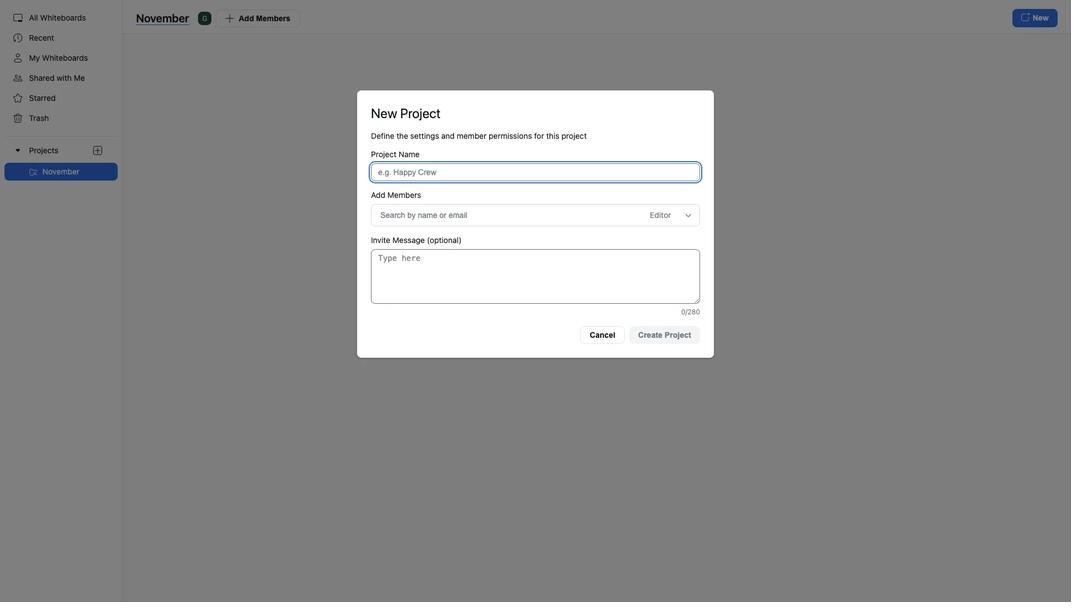 Task type: vqa. For each thing, say whether or not it's contained in the screenshot.
Plus Squircle icon
no



Task type: describe. For each thing, give the bounding box(es) containing it.
for
[[535, 131, 545, 141]]

add members button
[[216, 9, 300, 27]]

settings
[[411, 131, 439, 141]]

members inside the new project dialog
[[388, 190, 422, 200]]

recent
[[29, 33, 54, 42]]

and
[[442, 131, 455, 141]]

all whiteboards menu item
[[4, 9, 118, 27]]

whiteboard
[[591, 153, 634, 162]]

define
[[371, 131, 395, 141]]

cancel button
[[581, 327, 625, 344]]

new project
[[371, 106, 441, 121]]

my whiteboards
[[29, 53, 88, 63]]

trash menu item
[[4, 109, 118, 127]]

(optional)
[[427, 236, 462, 245]]

this
[[547, 131, 560, 141]]

Search by name or email,Search by name or email text field
[[381, 207, 627, 224]]

shared with me
[[29, 73, 85, 83]]

members inside add members button
[[256, 14, 291, 23]]

create project button
[[630, 327, 701, 344]]

add inside the new project dialog
[[371, 190, 386, 200]]

november menu item
[[4, 163, 118, 181]]

recent menu item
[[4, 29, 118, 47]]

starred menu item
[[4, 89, 118, 107]]

0/280
[[682, 308, 701, 317]]

shared with me menu item
[[4, 69, 118, 87]]

new project dialog
[[357, 90, 715, 358]]

new for new whiteboard
[[572, 153, 588, 162]]



Task type: locate. For each thing, give the bounding box(es) containing it.
invite
[[371, 236, 391, 245]]

0 horizontal spatial add
[[239, 14, 254, 23]]

project down the "define"
[[371, 150, 397, 159]]

with
[[57, 73, 72, 83]]

whiteboards for all whiteboards
[[40, 13, 86, 22]]

show options image
[[684, 212, 693, 221]]

0 horizontal spatial members
[[256, 14, 291, 23]]

whiteboards up recent menu item
[[40, 13, 86, 22]]

1 vertical spatial add
[[371, 190, 386, 200]]

editor button
[[650, 207, 684, 224]]

add
[[239, 14, 254, 23], [371, 190, 386, 200]]

projects
[[29, 146, 59, 155]]

whiteboards for my whiteboards
[[42, 53, 88, 63]]

0 vertical spatial project
[[401, 106, 441, 121]]

create project
[[639, 331, 692, 340]]

permissions
[[489, 131, 532, 141]]

Invite Message (optional) text field
[[371, 250, 701, 304]]

e.g. Happy Crew text field
[[371, 164, 701, 181]]

0 vertical spatial new
[[371, 106, 398, 121]]

1 vertical spatial add members
[[371, 190, 422, 200]]

november menu
[[0, 163, 122, 181]]

1 horizontal spatial new
[[572, 153, 588, 162]]

me
[[74, 73, 85, 83]]

1 vertical spatial new
[[572, 153, 588, 162]]

2 vertical spatial project
[[665, 331, 692, 340]]

1 horizontal spatial november
[[136, 11, 189, 24]]

add members
[[239, 14, 291, 23], [371, 190, 422, 200]]

project
[[562, 131, 587, 141]]

cancel
[[590, 331, 616, 340]]

project for create project
[[665, 331, 692, 340]]

new up the "define"
[[371, 106, 398, 121]]

new whiteboard
[[572, 153, 634, 162]]

menu item
[[0, 136, 122, 181]]

message
[[393, 236, 425, 245]]

new for new project
[[371, 106, 398, 121]]

0 vertical spatial whiteboards
[[40, 13, 86, 22]]

project name
[[371, 150, 420, 159]]

0 vertical spatial add
[[239, 14, 254, 23]]

november
[[136, 11, 189, 24], [42, 167, 80, 176]]

add members inside add members button
[[239, 14, 291, 23]]

2 horizontal spatial project
[[665, 331, 692, 340]]

trash
[[29, 113, 49, 123]]

my
[[29, 53, 40, 63]]

0 horizontal spatial november
[[42, 167, 80, 176]]

members
[[256, 14, 291, 23], [388, 190, 422, 200]]

1 vertical spatial november
[[42, 167, 80, 176]]

whiteboards up with
[[42, 53, 88, 63]]

menu item containing projects
[[0, 136, 122, 181]]

project down 0/280
[[665, 331, 692, 340]]

project up settings
[[401, 106, 441, 121]]

editor
[[650, 210, 672, 220]]

0 vertical spatial members
[[256, 14, 291, 23]]

the
[[397, 131, 408, 141]]

whiteboards
[[40, 13, 86, 22], [42, 53, 88, 63]]

project for new project
[[401, 106, 441, 121]]

0 vertical spatial add members
[[239, 14, 291, 23]]

define the settings and member permissions for this project
[[371, 131, 587, 141]]

november image
[[29, 168, 38, 177]]

0 horizontal spatial project
[[371, 150, 397, 159]]

menu bar containing all whiteboards
[[0, 0, 123, 603]]

add inside button
[[239, 14, 254, 23]]

0 horizontal spatial new
[[371, 106, 398, 121]]

member
[[457, 131, 487, 141]]

add members inside the new project dialog
[[371, 190, 422, 200]]

1 horizontal spatial members
[[388, 190, 422, 200]]

invite message (optional)
[[371, 236, 462, 245]]

project inside 'create project' button
[[665, 331, 692, 340]]

1 horizontal spatial project
[[401, 106, 441, 121]]

menu bar
[[0, 0, 123, 603]]

shared
[[29, 73, 55, 83]]

new inside dialog
[[371, 106, 398, 121]]

november inside "menu item"
[[42, 167, 80, 176]]

1 vertical spatial project
[[371, 150, 397, 159]]

0 vertical spatial november
[[136, 11, 189, 24]]

1 vertical spatial whiteboards
[[42, 53, 88, 63]]

new down project
[[572, 153, 588, 162]]

my whiteboards menu item
[[4, 49, 118, 67]]

0 horizontal spatial add members
[[239, 14, 291, 23]]

create
[[639, 331, 663, 340]]

starred
[[29, 93, 56, 103]]

new whiteboard button
[[552, 149, 643, 167]]

all
[[29, 13, 38, 22]]

1 horizontal spatial add members
[[371, 190, 422, 200]]

new inside button
[[572, 153, 588, 162]]

name
[[399, 150, 420, 159]]

new
[[371, 106, 398, 121], [572, 153, 588, 162]]

project
[[401, 106, 441, 121], [371, 150, 397, 159], [665, 331, 692, 340]]

all whiteboards
[[29, 13, 86, 22]]

1 vertical spatial members
[[388, 190, 422, 200]]

1 horizontal spatial add
[[371, 190, 386, 200]]



